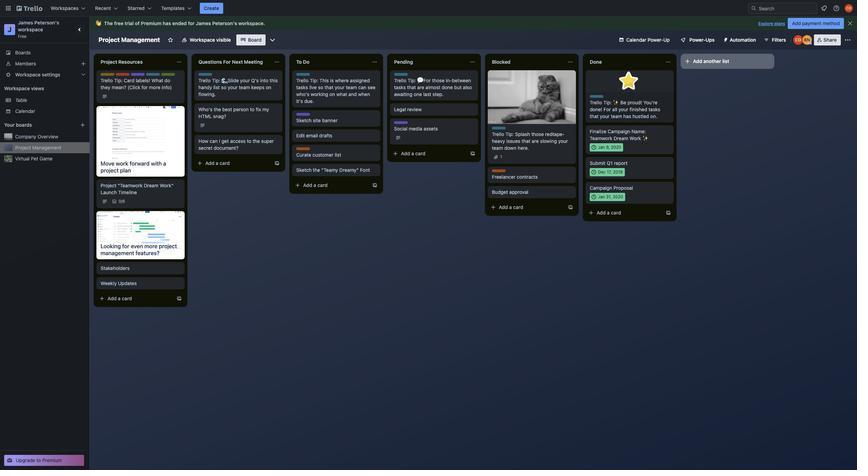 Task type: locate. For each thing, give the bounding box(es) containing it.
team left "banner"
[[312, 113, 322, 118]]

calendar up done text box
[[627, 37, 647, 43]]

Blocked text field
[[488, 57, 564, 68]]

1 horizontal spatial tasks
[[395, 84, 406, 90]]

the
[[214, 107, 221, 112], [253, 138, 260, 144], [313, 167, 320, 173]]

trello tip: this is where assigned tasks live so that your team can see who's working on what and when it's due. link
[[297, 77, 377, 105]]

pending
[[395, 59, 413, 65]]

design inside design team social media assets
[[395, 121, 408, 127]]

1 horizontal spatial those
[[532, 131, 544, 137]]

1 sketch from the top
[[297, 118, 312, 123]]

add left another on the right
[[694, 58, 703, 64]]

done!
[[590, 107, 603, 112]]

1 horizontal spatial calendar
[[627, 37, 647, 43]]

add a card button down jan 31, 2020
[[586, 208, 663, 219]]

1 horizontal spatial so
[[318, 84, 324, 90]]

1 vertical spatial those
[[532, 131, 544, 137]]

a right with
[[163, 161, 166, 167]]

free
[[18, 34, 27, 39]]

that down done!
[[590, 113, 599, 119]]

add a card button for to do
[[292, 180, 370, 191]]

2 vertical spatial the
[[313, 167, 320, 173]]

project management down company overview
[[15, 145, 61, 151]]

team for where
[[346, 84, 357, 90]]

.
[[264, 20, 265, 26]]

premium right the of
[[141, 20, 162, 26]]

"teamy
[[322, 167, 338, 173]]

1 horizontal spatial can
[[359, 84, 367, 90]]

jan 9, 2020
[[599, 145, 622, 150]]

team inside design team sketch site banner
[[312, 113, 322, 118]]

team inside trello tip trello tip: this is where assigned tasks live so that your team can see who's working on what and when it's due.
[[346, 84, 357, 90]]

add a card for pending
[[401, 151, 426, 157]]

explore plans button
[[759, 20, 786, 28]]

a
[[412, 151, 414, 157], [216, 160, 219, 166], [163, 161, 166, 167], [314, 182, 317, 188], [510, 204, 512, 210], [608, 210, 610, 216], [118, 296, 121, 302]]

tip: up live
[[310, 78, 318, 83]]

color: orange, title: "one more step" element up freelancer
[[492, 170, 506, 172]]

1 vertical spatial list
[[214, 84, 220, 90]]

to right access
[[247, 138, 252, 144]]

pet
[[31, 156, 38, 162]]

to
[[250, 107, 255, 112], [247, 138, 252, 144], [36, 458, 41, 464]]

team inside trello tip trello tip: splash those redtape- heavy issues that are slowing your team down here.
[[492, 145, 504, 151]]

sketch the "teamy dreamy" font
[[297, 167, 370, 173]]

0 horizontal spatial team
[[146, 73, 157, 78]]

tip: up issues
[[506, 131, 514, 137]]

0 horizontal spatial ✨
[[614, 100, 620, 106]]

live
[[310, 84, 317, 90]]

list right customer
[[335, 152, 342, 158]]

your inside trello tip trello tip: splash those redtape- heavy issues that are slowing your team down here.
[[559, 138, 569, 144]]

0 vertical spatial create from template… image
[[470, 151, 476, 157]]

approval
[[510, 189, 529, 195]]

power- inside 'button'
[[690, 37, 706, 43]]

members
[[15, 61, 36, 67]]

✨ up all
[[614, 100, 620, 106]]

what
[[337, 91, 348, 97]]

list for curate customer list
[[335, 152, 342, 158]]

explore plans
[[759, 21, 786, 26]]

2 so from the left
[[318, 84, 324, 90]]

1 vertical spatial management
[[32, 145, 61, 151]]

trello tip: card labels! what do they mean? (click for more info)
[[101, 78, 172, 90]]

add down budget in the top right of the page
[[499, 204, 508, 210]]

0 horizontal spatial those
[[433, 78, 445, 83]]

tip: for trello tip: 🌊slide your q's into this handy list so your team keeps on flowing.
[[212, 78, 221, 83]]

jan inside option
[[599, 145, 606, 150]]

0 vertical spatial to
[[250, 107, 255, 112]]

add a card for blocked
[[499, 204, 524, 210]]

tip: inside trello tip trello tip: 💬for those in-between tasks that are almost done but also awaiting one last step.
[[408, 78, 416, 83]]

✨ down name: on the top
[[643, 136, 649, 141]]

0 horizontal spatial can
[[210, 138, 218, 144]]

method
[[824, 20, 841, 26]]

project inside project "teamwork dream work" launch timeline
[[101, 183, 116, 189]]

that up one
[[408, 84, 416, 90]]

that up here.
[[522, 138, 531, 144]]

trello tip: 💬for those in-between tasks that are almost done but also awaiting one last step. link
[[395, 77, 475, 98]]

table
[[15, 97, 27, 103]]

1 vertical spatial can
[[210, 138, 218, 144]]

Jan 9, 2020 checkbox
[[590, 143, 624, 152]]

i
[[219, 138, 220, 144]]

christina overa (christinaovera) image right open information menu 'icon'
[[846, 4, 854, 12]]

2 vertical spatial for
[[122, 243, 130, 250]]

team up the "and"
[[346, 84, 357, 90]]

sketch site banner link
[[297, 117, 377, 124]]

card down document?
[[220, 160, 230, 166]]

your up what at left
[[335, 84, 345, 90]]

1 vertical spatial for
[[604, 107, 612, 112]]

are up one
[[418, 84, 425, 90]]

0 horizontal spatial are
[[418, 84, 425, 90]]

jan
[[599, 145, 606, 150], [599, 194, 606, 200]]

project up virtual
[[15, 145, 31, 151]]

the up the snag?
[[214, 107, 221, 112]]

tip inside trello tip trello tip: splash those redtape- heavy issues that are slowing your team down here.
[[505, 127, 511, 132]]

0 horizontal spatial james
[[18, 20, 33, 26]]

a down budget approval
[[510, 204, 512, 210]]

color: lime, title: "halp" element
[[161, 73, 175, 78]]

team
[[146, 73, 157, 78], [312, 113, 322, 118], [409, 121, 420, 127]]

a down weekly updates
[[118, 296, 121, 302]]

design for sketch
[[297, 113, 310, 118]]

1 vertical spatial color: orange, title: "one more step" element
[[492, 170, 506, 172]]

1 vertical spatial project management
[[15, 145, 61, 151]]

1 horizontal spatial the
[[253, 138, 260, 144]]

0 horizontal spatial peterson's
[[34, 20, 59, 26]]

0 vertical spatial sketch
[[297, 118, 312, 123]]

0 vertical spatial those
[[433, 78, 445, 83]]

1 vertical spatial are
[[532, 138, 539, 144]]

upgrade
[[16, 458, 35, 464]]

management inside text field
[[121, 36, 160, 43]]

fix
[[256, 107, 261, 112]]

add a card down the "teamy
[[303, 182, 328, 188]]

1 horizontal spatial for
[[604, 107, 612, 112]]

add for questions for next meeting
[[206, 160, 215, 166]]

tasks inside trello tip trello tip: 💬for those in-between tasks that are almost done but also awaiting one last step.
[[395, 84, 406, 90]]

workspace inside james peterson's workspace free
[[18, 27, 43, 32]]

0 horizontal spatial for
[[223, 59, 231, 65]]

for right ended
[[188, 20, 195, 26]]

card for blocked
[[514, 204, 524, 210]]

tip: inside trello tip trello tip: ✨ be proud! you're done! for all your finished tasks that your team has hustled on.
[[604, 100, 612, 106]]

list inside "trello tip trello tip: 🌊slide your q's into this handy list so your team keeps on flowing."
[[214, 84, 220, 90]]

drafts
[[320, 133, 333, 139]]

a down document?
[[216, 160, 219, 166]]

list right the handy
[[214, 84, 220, 90]]

color: orange, title: "one more step" element
[[297, 148, 310, 150], [492, 170, 506, 172]]

create from template… image
[[470, 151, 476, 157], [666, 210, 672, 216]]

those inside trello tip trello tip: 💬for those in-between tasks that are almost done but also awaiting one last step.
[[433, 78, 445, 83]]

all
[[613, 107, 618, 112]]

color: red, title: "priority" element
[[116, 73, 130, 78]]

0 vertical spatial workspace
[[190, 37, 215, 43]]

assigned
[[350, 78, 370, 83]]

keeps
[[252, 84, 265, 90]]

add a card for to do
[[303, 182, 328, 188]]

add a card down weekly updates
[[108, 296, 132, 302]]

sketch down curate
[[297, 167, 312, 173]]

sketch inside design team sketch site banner
[[297, 118, 312, 123]]

christina overa (christinaovera) image
[[846, 4, 854, 12], [794, 35, 804, 45]]

add for project resources
[[108, 296, 117, 302]]

tip for trello tip: this is where assigned tasks live so that your team can see who's working on what and when it's due.
[[309, 73, 315, 78]]

views
[[31, 86, 44, 91]]

team for q's
[[239, 84, 250, 90]]

for inside 'text field'
[[223, 59, 231, 65]]

design inside design team sketch site banner
[[297, 113, 310, 118]]

create button
[[200, 3, 224, 14]]

edit
[[297, 133, 305, 139]]

0 horizontal spatial design
[[131, 73, 145, 78]]

1 horizontal spatial dream
[[614, 136, 629, 141]]

on
[[266, 84, 272, 90], [330, 91, 335, 97]]

1 vertical spatial the
[[253, 138, 260, 144]]

0 vertical spatial workspace
[[239, 20, 264, 26]]

0 vertical spatial the
[[214, 107, 221, 112]]

in-
[[446, 78, 452, 83]]

peterson's up visible
[[212, 20, 237, 26]]

1 vertical spatial has
[[624, 113, 632, 119]]

can left i
[[210, 138, 218, 144]]

for down labels!
[[142, 84, 148, 90]]

free
[[114, 20, 124, 26]]

1 horizontal spatial team
[[312, 113, 322, 118]]

james
[[18, 20, 33, 26], [196, 20, 211, 26]]

has down finished
[[624, 113, 632, 119]]

banner
[[90, 17, 858, 30]]

upgrade to premium link
[[4, 456, 84, 467]]

add a card button for pending
[[390, 148, 468, 159]]

be
[[621, 100, 627, 106]]

dream left work"
[[144, 183, 159, 189]]

show menu image
[[845, 37, 852, 43]]

those inside trello tip trello tip: splash those redtape- heavy issues that are slowing your team down here.
[[532, 131, 544, 137]]

tip: inside trello tip: card labels! what do they mean? (click for more info)
[[114, 78, 123, 83]]

0 vertical spatial dream
[[614, 136, 629, 141]]

peterson's down back to home image
[[34, 20, 59, 26]]

campaign inside finalize campaign name: teamwork dream work ✨
[[608, 129, 631, 134]]

1 vertical spatial 2020
[[614, 194, 624, 200]]

to right upgrade
[[36, 458, 41, 464]]

2 power- from the left
[[690, 37, 706, 43]]

done
[[590, 59, 602, 65]]

color: sky, title: "trello tip" element for trello tip: 💬for those in-between tasks that are almost done but also awaiting one last step.
[[395, 73, 413, 78]]

to left the fix
[[250, 107, 255, 112]]

almost
[[426, 84, 441, 90]]

on down into
[[266, 84, 272, 90]]

for up management
[[122, 243, 130, 250]]

issues
[[507, 138, 521, 144]]

your boards with 3 items element
[[4, 121, 70, 129]]

0 vertical spatial has
[[163, 20, 171, 26]]

more
[[149, 84, 161, 90], [145, 243, 158, 250]]

a down jan 31, 2020 option
[[608, 210, 610, 216]]

1 horizontal spatial color: purple, title: "design team" element
[[297, 113, 322, 118]]

jan inside option
[[599, 194, 606, 200]]

site
[[313, 118, 321, 123]]

can up when
[[359, 84, 367, 90]]

add inside button
[[694, 58, 703, 64]]

tip inside trello tip trello tip: 💬for those in-between tasks that are almost done but also awaiting one last step.
[[407, 73, 413, 78]]

1 so from the left
[[221, 84, 227, 90]]

campaign
[[608, 129, 631, 134], [590, 185, 613, 191]]

add a card down budget approval
[[499, 204, 524, 210]]

can
[[359, 84, 367, 90], [210, 138, 218, 144]]

trello tip halp
[[146, 73, 171, 78]]

jan left 9,
[[599, 145, 606, 150]]

0 vertical spatial color: orange, title: "one more step" element
[[297, 148, 310, 150]]

halp
[[161, 73, 171, 78]]

1 vertical spatial on
[[330, 91, 335, 97]]

automation button
[[721, 34, 761, 46]]

project inside text field
[[101, 59, 117, 65]]

2 sketch from the top
[[297, 167, 312, 173]]

finished
[[630, 107, 648, 112]]

add a card button for project resources
[[97, 293, 174, 304]]

to inside who's the best person to fix my html snag?
[[250, 107, 255, 112]]

search image
[[752, 6, 757, 11]]

curate customer list link
[[297, 152, 377, 159]]

1 horizontal spatial christina overa (christinaovera) image
[[846, 4, 854, 12]]

1 vertical spatial calendar
[[15, 108, 35, 114]]

1 horizontal spatial design
[[297, 113, 310, 118]]

curate
[[297, 152, 312, 158]]

1 horizontal spatial are
[[532, 138, 539, 144]]

create from template… image for edit email drafts
[[372, 183, 378, 188]]

tip inside "trello tip trello tip: 🌊slide your q's into this handy list so your team keeps on flowing."
[[211, 73, 217, 78]]

2 vertical spatial team
[[409, 121, 420, 127]]

tip: left 💬for
[[408, 78, 416, 83]]

1 horizontal spatial on
[[330, 91, 335, 97]]

has inside trello tip trello tip: ✨ be proud! you're done! for all your finished tasks that your team has hustled on.
[[624, 113, 632, 119]]

add a card button down the "teamy
[[292, 180, 370, 191]]

project management down trial
[[99, 36, 160, 43]]

1 horizontal spatial peterson's
[[212, 20, 237, 26]]

2 horizontal spatial the
[[313, 167, 320, 173]]

management up game
[[32, 145, 61, 151]]

add a card button down document?
[[194, 158, 272, 169]]

2 vertical spatial design
[[395, 121, 408, 127]]

add left payment
[[793, 20, 802, 26]]

the left the "teamy
[[313, 167, 320, 173]]

tip inside trello tip trello tip: ✨ be proud! you're done! for all your finished tasks that your team has hustled on.
[[603, 95, 609, 100]]

0 vertical spatial jan
[[599, 145, 606, 150]]

card down the "teamy
[[318, 182, 328, 188]]

tip: inside "trello tip trello tip: 🌊slide your q's into this handy list so your team keeps on flowing."
[[212, 78, 221, 83]]

Questions For Next Meeting text field
[[194, 57, 270, 68]]

2 jan from the top
[[599, 194, 606, 200]]

0 vertical spatial campaign
[[608, 129, 631, 134]]

also
[[463, 84, 472, 90]]

dreamy"
[[340, 167, 359, 173]]

Done text field
[[586, 57, 662, 68]]

add
[[793, 20, 802, 26], [694, 58, 703, 64], [401, 151, 411, 157], [206, 160, 215, 166], [303, 182, 313, 188], [499, 204, 508, 210], [597, 210, 606, 216], [108, 296, 117, 302]]

Project Resources text field
[[97, 57, 172, 68]]

1 vertical spatial sketch
[[297, 167, 312, 173]]

tasks for live
[[297, 84, 308, 90]]

workspace inside popup button
[[15, 72, 41, 78]]

add a card for project resources
[[108, 296, 132, 302]]

create from template… image for pending
[[470, 151, 476, 157]]

looking for even more project management features?
[[101, 243, 177, 256]]

workspace up free
[[18, 27, 43, 32]]

management
[[101, 250, 134, 256]]

campaign up work
[[608, 129, 631, 134]]

0 vertical spatial on
[[266, 84, 272, 90]]

for left next at the top left of page
[[223, 59, 231, 65]]

add down weekly
[[108, 296, 117, 302]]

star image
[[618, 70, 640, 92]]

workspace up table
[[4, 86, 30, 91]]

add a card for questions for next meeting
[[206, 160, 230, 166]]

project up features?
[[159, 243, 177, 250]]

0 vertical spatial project management
[[99, 36, 160, 43]]

workspace down members in the top left of the page
[[15, 72, 41, 78]]

1 vertical spatial christina overa (christinaovera) image
[[794, 35, 804, 45]]

0 vertical spatial christina overa (christinaovera) image
[[846, 4, 854, 12]]

dream inside finalize campaign name: teamwork dream work ✨
[[614, 136, 629, 141]]

this member is an admin of this board. image
[[809, 42, 812, 45]]

1 horizontal spatial project
[[159, 243, 177, 250]]

project inside text field
[[99, 36, 120, 43]]

add down jan 31, 2020 option
[[597, 210, 606, 216]]

the for who's
[[214, 107, 221, 112]]

tasks for that
[[395, 84, 406, 90]]

1 vertical spatial for
[[142, 84, 148, 90]]

customize views image
[[269, 37, 276, 43]]

card for questions for next meeting
[[220, 160, 230, 166]]

where
[[335, 78, 349, 83]]

2020 right 31,
[[614, 194, 624, 200]]

0 horizontal spatial tasks
[[297, 84, 308, 90]]

color: orange, title: "one more step" element for curate
[[297, 148, 310, 150]]

tip: for trello tip: ✨ be proud! you're done! for all your finished tasks that your team has hustled on.
[[604, 100, 612, 106]]

a for pending
[[412, 151, 414, 157]]

0 horizontal spatial for
[[122, 243, 130, 250]]

dec 17, 2019
[[599, 170, 623, 175]]

j
[[8, 26, 12, 33]]

questions for next meeting
[[199, 59, 263, 65]]

tip: up mean?
[[114, 78, 123, 83]]

for left all
[[604, 107, 612, 112]]

👋 the free trial of premium has ended for james peterson's workspace .
[[95, 20, 265, 26]]

1 horizontal spatial for
[[142, 84, 148, 90]]

1 horizontal spatial workspace
[[239, 20, 264, 26]]

1 horizontal spatial project management
[[99, 36, 160, 43]]

your down redtape-
[[559, 138, 569, 144]]

0 vertical spatial 2020
[[612, 145, 622, 150]]

0 vertical spatial team
[[146, 73, 157, 78]]

management down the of
[[121, 36, 160, 43]]

star or unstar board image
[[168, 37, 173, 43]]

card
[[416, 151, 426, 157], [220, 160, 230, 166], [318, 182, 328, 188], [514, 204, 524, 210], [612, 210, 622, 216], [122, 296, 132, 302]]

card down media
[[416, 151, 426, 157]]

workspace settings
[[15, 72, 60, 78]]

your boards
[[4, 122, 32, 128]]

1 vertical spatial jan
[[599, 194, 606, 200]]

team for sketch
[[312, 113, 322, 118]]

1 horizontal spatial color: orange, title: "one more step" element
[[492, 170, 506, 172]]

tip for trello tip: ✨ be proud! you're done! for all your finished tasks that your team has hustled on.
[[603, 95, 609, 100]]

✨ inside trello tip trello tip: ✨ be proud! you're done! for all your finished tasks that your team has hustled on.
[[614, 100, 620, 106]]

add a card down media
[[401, 151, 426, 157]]

for inside trello tip: card labels! what do they mean? (click for more info)
[[142, 84, 148, 90]]

team down all
[[612, 113, 623, 119]]

starred button
[[124, 3, 156, 14]]

color: orange, title: "one more step" element up curate
[[297, 148, 310, 150]]

2 horizontal spatial tasks
[[649, 107, 661, 112]]

1 jan from the top
[[599, 145, 606, 150]]

team inside "trello tip trello tip: 🌊slide your q's into this handy list so your team keeps on flowing."
[[239, 84, 250, 90]]

calendar down table
[[15, 108, 35, 114]]

0 vertical spatial are
[[418, 84, 425, 90]]

color: orange, title: "one more step" element for freelancer
[[492, 170, 506, 172]]

team right social
[[409, 121, 420, 127]]

your inside trello tip trello tip: this is where assigned tasks live so that your team can see who's working on what and when it's due.
[[335, 84, 345, 90]]

workspace
[[239, 20, 264, 26], [18, 27, 43, 32]]

add a card button for done
[[586, 208, 663, 219]]

board link
[[237, 34, 266, 46]]

handy
[[199, 84, 212, 90]]

1 vertical spatial ✨
[[643, 136, 649, 141]]

project management inside text field
[[99, 36, 160, 43]]

peterson's
[[34, 20, 59, 26], [212, 20, 237, 26]]

add a card down document?
[[206, 160, 230, 166]]

can inside how can i get access to the super secret document?
[[210, 138, 218, 144]]

that inside trello tip trello tip: splash those redtape- heavy issues that are slowing your team down here.
[[522, 138, 531, 144]]

1 vertical spatial workspace
[[15, 72, 41, 78]]

1 horizontal spatial premium
[[141, 20, 162, 26]]

list for add another list
[[723, 58, 730, 64]]

christina overa (christinaovera) image inside primary element
[[846, 4, 854, 12]]

person
[[234, 107, 249, 112]]

list
[[723, 58, 730, 64], [214, 84, 220, 90], [335, 152, 342, 158]]

tip: inside trello tip trello tip: this is where assigned tasks live so that your team can see who's working on what and when it's due.
[[310, 78, 318, 83]]

your down be
[[619, 107, 629, 112]]

more inside trello tip: card labels! what do they mean? (click for more info)
[[149, 84, 161, 90]]

workspace inside "banner"
[[239, 20, 264, 26]]

0 horizontal spatial on
[[266, 84, 272, 90]]

0 vertical spatial list
[[723, 58, 730, 64]]

a down sketch the "teamy dreamy" font
[[314, 182, 317, 188]]

0 horizontal spatial color: orange, title: "one more step" element
[[297, 148, 310, 150]]

to inside how can i get access to the super secret document?
[[247, 138, 252, 144]]

1 vertical spatial team
[[312, 113, 322, 118]]

the inside how can i get access to the super secret document?
[[253, 138, 260, 144]]

workspace up the board link
[[239, 20, 264, 26]]

next
[[232, 59, 243, 65]]

so inside trello tip trello tip: this is where assigned tasks live so that your team can see who's working on what and when it's due.
[[318, 84, 324, 90]]

that inside trello tip trello tip: 💬for those in-between tasks that are almost done but also awaiting one last step.
[[408, 84, 416, 90]]

sketch
[[297, 118, 312, 123], [297, 167, 312, 173]]

0 vertical spatial can
[[359, 84, 367, 90]]

add down social
[[401, 151, 411, 157]]

tip: left be
[[604, 100, 612, 106]]

0 horizontal spatial workspace
[[18, 27, 43, 32]]

tasks up 'who's'
[[297, 84, 308, 90]]

james up free
[[18, 20, 33, 26]]

0 horizontal spatial so
[[221, 84, 227, 90]]

0 horizontal spatial the
[[214, 107, 221, 112]]

the for sketch
[[313, 167, 320, 173]]

tasks inside trello tip trello tip: this is where assigned tasks live so that your team can see who's working on what and when it's due.
[[297, 84, 308, 90]]

0 horizontal spatial power-
[[648, 37, 664, 43]]

team inside design team social media assets
[[409, 121, 420, 127]]

0 horizontal spatial management
[[32, 145, 61, 151]]

tip: up the handy
[[212, 78, 221, 83]]

team left keeps
[[239, 84, 250, 90]]

project
[[99, 36, 120, 43], [101, 59, 117, 65], [15, 145, 31, 151], [101, 183, 116, 189]]

add down secret
[[206, 160, 215, 166]]

create from template… image
[[274, 161, 280, 166], [372, 183, 378, 188], [568, 205, 574, 210], [177, 296, 182, 302]]

1 vertical spatial project
[[159, 243, 177, 250]]

color: sky, title: "trello tip" element for trello tip: ✨ be proud! you're done! for all your finished tasks that your team has hustled on.
[[590, 95, 609, 100]]

2020 inside option
[[614, 194, 624, 200]]

a inside the move work forward with a project plan
[[163, 161, 166, 167]]

To Do text field
[[292, 57, 368, 68]]

christina overa (christinaovera) image left this member is an admin of this board. icon
[[794, 35, 804, 45]]

0 horizontal spatial dream
[[144, 183, 159, 189]]

that down is
[[325, 84, 334, 90]]

card down updates
[[122, 296, 132, 302]]

color: purple, title: "design team" element
[[131, 73, 157, 78], [297, 113, 322, 118], [395, 121, 420, 127]]

tip: for trello tip: this is where assigned tasks live so that your team can see who's working on what and when it's due.
[[310, 78, 318, 83]]

to do
[[297, 59, 310, 65]]

card down jan 31, 2020
[[612, 210, 622, 216]]

back to home image
[[17, 3, 42, 14]]

are inside trello tip trello tip: splash those redtape- heavy issues that are slowing your team down here.
[[532, 138, 539, 144]]

2 horizontal spatial team
[[409, 121, 420, 127]]

are inside trello tip trello tip: 💬for those in-between tasks that are almost done but also awaiting one last step.
[[418, 84, 425, 90]]

the inside who's the best person to fix my html snag?
[[214, 107, 221, 112]]

more down what
[[149, 84, 161, 90]]

slowing
[[541, 138, 557, 144]]

card down approval
[[514, 204, 524, 210]]

those up slowing
[[532, 131, 544, 137]]

workspace inside button
[[190, 37, 215, 43]]

0 horizontal spatial create from template… image
[[470, 151, 476, 157]]

2020 inside option
[[612, 145, 622, 150]]

boards
[[16, 122, 32, 128]]

2 horizontal spatial list
[[723, 58, 730, 64]]

sketch left site
[[297, 118, 312, 123]]

add for pending
[[401, 151, 411, 157]]

calendar
[[627, 37, 647, 43], [15, 108, 35, 114]]

filters button
[[762, 34, 789, 46]]

color: sky, title: "trello tip" element
[[146, 73, 165, 78], [199, 73, 217, 78], [297, 73, 315, 78], [395, 73, 413, 78], [590, 95, 609, 100], [492, 127, 511, 132]]

0 horizontal spatial project
[[101, 168, 119, 174]]

2020 for proposal
[[614, 194, 624, 200]]

add a card button for blocked
[[488, 202, 566, 213]]

tasks up "awaiting"
[[395, 84, 406, 90]]

jan for finalize
[[599, 145, 606, 150]]

campaign up jan 31, 2020 option
[[590, 185, 613, 191]]

this
[[320, 78, 329, 83]]

list inside button
[[723, 58, 730, 64]]

1 vertical spatial dream
[[144, 183, 159, 189]]

stakeholders
[[101, 265, 130, 271]]

0 vertical spatial more
[[149, 84, 161, 90]]

add down sketch the "teamy dreamy" font
[[303, 182, 313, 188]]

tip inside trello tip trello tip: this is where assigned tasks live so that your team can see who's working on what and when it's due.
[[309, 73, 315, 78]]

/
[[121, 199, 122, 204]]

so down 🌊slide
[[221, 84, 227, 90]]

calendar power-up link
[[615, 34, 675, 46]]

👋
[[95, 20, 101, 26]]

project up color: yellow, title: "copy request" "element"
[[101, 59, 117, 65]]

Search field
[[757, 3, 818, 13]]

ups
[[706, 37, 715, 43]]

0 vertical spatial ✨
[[614, 100, 620, 106]]



Task type: describe. For each thing, give the bounding box(es) containing it.
✨ inside finalize campaign name: teamwork dream work ✨
[[643, 136, 649, 141]]

for inside looking for even more project management features?
[[122, 243, 130, 250]]

project management link
[[15, 144, 86, 151]]

priority
[[116, 73, 130, 78]]

is
[[330, 78, 334, 83]]

workspace for workspace visible
[[190, 37, 215, 43]]

my
[[263, 107, 269, 112]]

filters
[[773, 37, 787, 43]]

workspaces button
[[47, 3, 90, 14]]

tip for trello tip: 💬for those in-between tasks that are almost done but also awaiting one last step.
[[407, 73, 413, 78]]

create
[[204, 5, 219, 11]]

who's the best person to fix my html snag? link
[[199, 106, 279, 120]]

primary element
[[0, 0, 858, 17]]

tip: for trello tip: 💬for those in-between tasks that are almost done but also awaiting one last step.
[[408, 78, 416, 83]]

design for social
[[395, 121, 408, 127]]

for inside trello tip trello tip: ✨ be proud! you're done! for all your finished tasks that your team has hustled on.
[[604, 107, 612, 112]]

email
[[306, 133, 318, 139]]

one
[[414, 91, 422, 97]]

design team sketch site banner
[[297, 113, 338, 123]]

add payment method
[[793, 20, 841, 26]]

submit q1 report link
[[590, 160, 670, 167]]

Board name text field
[[95, 34, 164, 46]]

resources
[[119, 59, 143, 65]]

freelancer
[[492, 174, 516, 180]]

tip for trello tip: 🌊slide your q's into this handy list so your team keeps on flowing.
[[211, 73, 217, 78]]

calendar for calendar
[[15, 108, 35, 114]]

color: yellow, title: "copy request" element
[[101, 73, 114, 76]]

your left q's
[[240, 78, 250, 83]]

workspace for workspace views
[[4, 86, 30, 91]]

1 horizontal spatial james
[[196, 20, 211, 26]]

add for blocked
[[499, 204, 508, 210]]

and
[[349, 91, 357, 97]]

1
[[501, 154, 503, 160]]

plans
[[775, 21, 786, 26]]

Dec 17, 2019 checkbox
[[590, 168, 625, 177]]

up
[[664, 37, 670, 43]]

add for to do
[[303, 182, 313, 188]]

legal review link
[[395, 106, 475, 113]]

recent button
[[91, 3, 122, 14]]

freelancer contracts link
[[492, 174, 572, 181]]

secret
[[199, 145, 213, 151]]

that inside trello tip trello tip: ✨ be proud! you're done! for all your finished tasks that your team has hustled on.
[[590, 113, 599, 119]]

who's the best person to fix my html snag?
[[199, 107, 269, 119]]

trello tip trello tip: this is where assigned tasks live so that your team can see who's working on what and when it's due.
[[297, 73, 376, 104]]

more inside looking for even more project management features?
[[145, 243, 158, 250]]

hustled
[[633, 113, 650, 119]]

tip: inside trello tip trello tip: splash those redtape- heavy issues that are slowing your team down here.
[[506, 131, 514, 137]]

budget
[[492, 189, 509, 195]]

share
[[824, 37, 838, 43]]

jan for campaign
[[599, 194, 606, 200]]

create from template… image for done
[[666, 210, 672, 216]]

project resources
[[101, 59, 143, 65]]

0 notifications image
[[821, 4, 829, 12]]

open information menu image
[[834, 5, 841, 12]]

team for redtape-
[[492, 145, 504, 151]]

0 horizontal spatial premium
[[42, 458, 62, 464]]

trello tip: ✨ be proud! you're done! for all your finished tasks that your team has hustled on. link
[[590, 99, 670, 120]]

0 horizontal spatial has
[[163, 20, 171, 26]]

are for slowing
[[532, 138, 539, 144]]

your down 🌊slide
[[228, 84, 238, 90]]

legal
[[395, 107, 406, 112]]

settings
[[42, 72, 60, 78]]

0 vertical spatial color: purple, title: "design team" element
[[131, 73, 157, 78]]

2020 for campaign
[[612, 145, 622, 150]]

peterson's inside james peterson's workspace free
[[34, 20, 59, 26]]

2019
[[614, 170, 623, 175]]

edit email drafts
[[297, 133, 333, 139]]

dream inside project "teamwork dream work" launch timeline
[[144, 183, 159, 189]]

company overview link
[[15, 133, 86, 140]]

0 horizontal spatial christina overa (christinaovera) image
[[794, 35, 804, 45]]

customer
[[313, 152, 334, 158]]

1 vertical spatial campaign
[[590, 185, 613, 191]]

james peterson's workspace free
[[18, 20, 61, 39]]

project for 'project resources' text field
[[101, 59, 117, 65]]

finalize
[[590, 129, 607, 134]]

can inside trello tip trello tip: this is where assigned tasks live so that your team can see who's working on what and when it's due.
[[359, 84, 367, 90]]

j link
[[4, 24, 15, 35]]

trello tip trello tip: 💬for those in-between tasks that are almost done but also awaiting one last step.
[[395, 73, 472, 97]]

color: purple, title: "design team" element for social media assets
[[395, 121, 420, 127]]

Jan 31, 2020 checkbox
[[590, 193, 626, 201]]

project "teamwork dream work" launch timeline link
[[101, 182, 181, 196]]

add a card button for questions for next meeting
[[194, 158, 272, 169]]

your
[[4, 122, 15, 128]]

q's
[[251, 78, 259, 83]]

🌊slide
[[222, 78, 239, 83]]

work
[[630, 136, 642, 141]]

9,
[[607, 145, 610, 150]]

trello inside trello tip: card labels! what do they mean? (click for more info)
[[101, 78, 113, 83]]

2 vertical spatial to
[[36, 458, 41, 464]]

tasks inside trello tip trello tip: ✨ be proud! you're done! for all your finished tasks that your team has hustled on.
[[649, 107, 661, 112]]

card for project resources
[[122, 296, 132, 302]]

are for almost
[[418, 84, 425, 90]]

stakeholders link
[[101, 265, 181, 272]]

on inside trello tip trello tip: this is where assigned tasks live so that your team can see who's working on what and when it's due.
[[330, 91, 335, 97]]

color: purple, title: "design team" element for sketch site banner
[[297, 113, 322, 118]]

2 horizontal spatial for
[[188, 20, 195, 26]]

banner containing 👋
[[90, 17, 858, 30]]

team for social
[[409, 121, 420, 127]]

a for project resources
[[118, 296, 121, 302]]

add a card for done
[[597, 210, 622, 216]]

add for done
[[597, 210, 606, 216]]

ben nelson (bennelson96) image
[[803, 35, 813, 45]]

1 power- from the left
[[648, 37, 664, 43]]

card for done
[[612, 210, 622, 216]]

0 vertical spatial design
[[131, 73, 145, 78]]

card for pending
[[416, 151, 426, 157]]

do
[[165, 78, 170, 83]]

0 horizontal spatial project management
[[15, 145, 61, 151]]

boards
[[15, 50, 31, 56]]

team inside trello tip trello tip: ✨ be proud! you're done! for all your finished tasks that your team has hustled on.
[[612, 113, 623, 119]]

color: sky, title: "trello tip" element for trello tip: 🌊slide your q's into this handy list so your team keeps on flowing.
[[199, 73, 217, 78]]

add board image
[[80, 122, 86, 128]]

company overview
[[15, 134, 58, 140]]

color: sky, title: "trello tip" element for trello tip: this is where assigned tasks live so that your team can see who's working on what and when it's due.
[[297, 73, 315, 78]]

those for slowing
[[532, 131, 544, 137]]

how
[[199, 138, 209, 144]]

james peterson's workspace link
[[18, 20, 61, 32]]

card for to do
[[318, 182, 328, 188]]

virtual
[[15, 156, 30, 162]]

a for blocked
[[510, 204, 512, 210]]

looking
[[101, 243, 121, 250]]

"teamwork
[[118, 183, 143, 189]]

submit q1 report
[[590, 160, 628, 166]]

that inside trello tip trello tip: this is where assigned tasks live so that your team can see who's working on what and when it's due.
[[325, 84, 334, 90]]

create from template… image for how can i get access to the super secret document?
[[274, 161, 280, 166]]

even
[[131, 243, 143, 250]]

heavy
[[492, 138, 506, 144]]

dec
[[599, 170, 606, 175]]

wave image
[[95, 20, 101, 27]]

power-ups button
[[676, 34, 720, 46]]

color: sky, title: "trello tip" element for trello tip: splash those redtape- heavy issues that are slowing your team down here.
[[492, 127, 511, 132]]

your down done!
[[600, 113, 610, 119]]

workspace for workspace settings
[[15, 72, 41, 78]]

project inside looking for even more project management features?
[[159, 243, 177, 250]]

those for almost
[[433, 78, 445, 83]]

automation
[[731, 37, 757, 43]]

info)
[[162, 84, 172, 90]]

project inside the move work forward with a project plan
[[101, 168, 119, 174]]

workspace navigation collapse icon image
[[75, 25, 85, 34]]

a for to do
[[314, 182, 317, 188]]

on inside "trello tip trello tip: 🌊slide your q's into this handy list so your team keeps on flowing."
[[266, 84, 272, 90]]

social media assets link
[[395, 126, 475, 132]]

james inside james peterson's workspace free
[[18, 20, 33, 26]]

0 vertical spatial premium
[[141, 20, 162, 26]]

project for project "teamwork dream work" launch timeline link
[[101, 183, 116, 189]]

edit email drafts link
[[297, 132, 377, 139]]

trello tip trello tip: 🌊slide your q's into this handy list so your team keeps on flowing.
[[199, 73, 278, 97]]

assets
[[424, 126, 438, 132]]

budget approval
[[492, 189, 529, 195]]

timeline
[[118, 190, 137, 196]]

a for done
[[608, 210, 610, 216]]

Pending text field
[[390, 57, 466, 68]]

templates button
[[157, 3, 196, 14]]

features?
[[136, 250, 160, 256]]

table link
[[15, 97, 86, 104]]

project "teamwork dream work" launch timeline
[[101, 183, 174, 196]]

how can i get access to the super secret document? link
[[199, 138, 279, 152]]

so inside "trello tip trello tip: 🌊slide your q's into this handy list so your team keeps on flowing."
[[221, 84, 227, 90]]

do
[[303, 59, 310, 65]]

a for questions for next meeting
[[216, 160, 219, 166]]

add inside "button"
[[793, 20, 802, 26]]

best
[[223, 107, 232, 112]]

calendar for calendar power-up
[[627, 37, 647, 43]]

6
[[122, 199, 125, 204]]

upgrade to premium
[[16, 458, 62, 464]]

sm image
[[721, 34, 731, 44]]

workspaces
[[51, 5, 79, 11]]

but
[[455, 84, 462, 90]]

project for project management link
[[15, 145, 31, 151]]

workspace settings button
[[0, 69, 90, 80]]

create from template… image for budget approval
[[568, 205, 574, 210]]

you're
[[644, 100, 658, 106]]

work
[[116, 161, 128, 167]]

ended
[[172, 20, 187, 26]]



Task type: vqa. For each thing, say whether or not it's contained in the screenshot.
Get
yes



